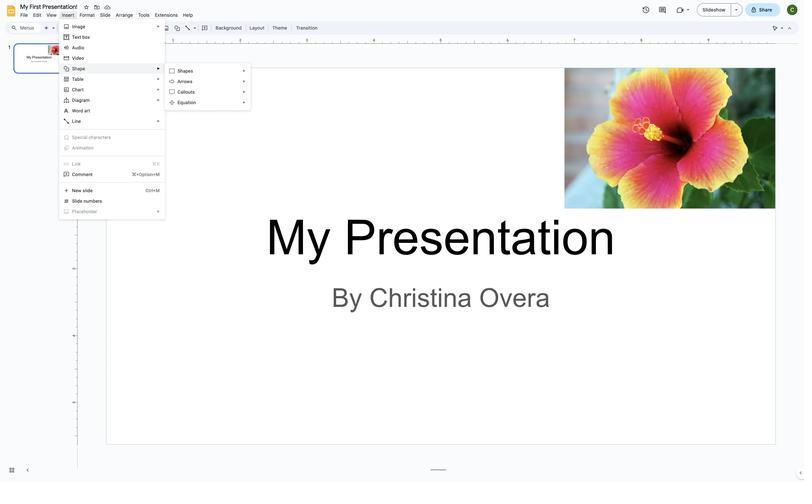 Task type: vqa. For each thing, say whether or not it's contained in the screenshot.
application containing Slideshow
yes



Task type: locate. For each thing, give the bounding box(es) containing it.
co m ment
[[72, 172, 93, 177]]

0 horizontal spatial art
[[78, 87, 84, 92]]

tools menu item
[[136, 11, 152, 19]]

s hapes
[[178, 68, 193, 74]]

c h art
[[72, 87, 84, 92]]

slide numbers e element
[[72, 199, 104, 204]]

⌘k
[[152, 161, 160, 167]]

equation e element
[[178, 100, 198, 105]]

chart h element
[[72, 87, 86, 92]]

art
[[78, 87, 84, 92], [84, 108, 90, 113]]

c
[[72, 87, 75, 92], [178, 89, 181, 95]]

►
[[157, 25, 160, 28], [157, 67, 160, 70], [243, 69, 246, 73], [157, 77, 160, 81], [243, 80, 246, 83], [157, 88, 160, 91], [243, 90, 246, 94], [157, 98, 160, 102], [243, 101, 246, 104], [157, 119, 160, 123], [157, 210, 160, 213]]

menu bar containing file
[[18, 9, 196, 19]]

1 horizontal spatial s
[[178, 68, 181, 74]]

c up d
[[72, 87, 75, 92]]

w
[[72, 108, 76, 113]]

background button
[[213, 23, 245, 33]]

menu item down characters
[[60, 143, 165, 153]]

s down v
[[72, 66, 75, 71]]

ta b le
[[72, 77, 84, 82]]

view menu item
[[44, 11, 59, 19]]

menu item up the nimation
[[60, 132, 165, 143]]

slide
[[83, 188, 93, 193]]

hapes
[[181, 68, 193, 74]]

menu bar
[[18, 9, 196, 19]]

menu bar banner
[[0, 0, 805, 482]]

box
[[82, 35, 90, 40]]

ctrl+m element
[[138, 187, 160, 194]]

numbers
[[84, 199, 102, 204]]

nimation
[[75, 145, 94, 151]]

1 vertical spatial art
[[84, 108, 90, 113]]

p laceholder
[[72, 209, 97, 214]]

2 vertical spatial a
[[72, 145, 75, 151]]

0 vertical spatial a
[[72, 45, 75, 50]]

mage
[[73, 24, 85, 29]]

ideo
[[75, 56, 84, 61]]

background
[[216, 25, 242, 31]]

laceholder
[[75, 209, 97, 214]]

t
[[72, 35, 75, 40]]

p
[[72, 209, 75, 214]]

start slideshow (⌘+enter) image
[[736, 9, 738, 11]]

a down s hapes
[[178, 79, 181, 84]]

► for laceholder
[[157, 210, 160, 213]]

slide menu item
[[97, 11, 113, 19]]

art for c h art
[[78, 87, 84, 92]]

s for hapes
[[178, 68, 181, 74]]

shape image
[[173, 23, 181, 33]]

i
[[72, 24, 73, 29]]

audio u element
[[72, 45, 86, 50]]

mode and view toolbar
[[771, 21, 796, 35]]

animation a element
[[72, 145, 96, 151]]

0 vertical spatial art
[[78, 87, 84, 92]]

s
[[72, 66, 75, 71], [178, 68, 181, 74]]

Menus field
[[8, 23, 41, 33]]

1 horizontal spatial c
[[178, 89, 181, 95]]

menu item containing spe
[[60, 132, 165, 143]]

0 horizontal spatial c
[[72, 87, 75, 92]]

menu item down numbers
[[60, 207, 165, 217]]

► inside "menu item"
[[157, 210, 160, 213]]

c
[[80, 135, 83, 140]]

insert image image
[[162, 23, 170, 33]]

menu item up ment
[[64, 161, 160, 167]]

layout button
[[248, 23, 267, 33]]

a rrows
[[178, 79, 193, 84]]

main toolbar
[[41, 23, 321, 33]]

transition
[[296, 25, 318, 31]]

slid
[[72, 199, 80, 204]]

art right ord in the top left of the page
[[84, 108, 90, 113]]

menu item
[[60, 132, 165, 143], [60, 143, 165, 153], [64, 161, 160, 167], [60, 207, 165, 217]]

application
[[0, 0, 805, 482]]

s up a rrows
[[178, 68, 181, 74]]

insert
[[62, 12, 74, 18]]

a down spe
[[72, 145, 75, 151]]

1 horizontal spatial art
[[84, 108, 90, 113]]

iagram
[[75, 98, 90, 103]]

menu
[[156, 0, 251, 461], [59, 19, 165, 219]]

a left dio
[[72, 45, 75, 50]]

share
[[760, 7, 773, 13]]

n ew slide
[[72, 188, 93, 193]]

menu item containing p
[[60, 207, 165, 217]]

n
[[72, 188, 75, 193]]

b
[[77, 77, 80, 82]]

line
[[72, 119, 81, 124]]

comment m element
[[72, 172, 95, 177]]

i mage
[[72, 24, 85, 29]]

c up e
[[178, 89, 181, 95]]

le
[[80, 77, 84, 82]]

slide
[[100, 12, 111, 18]]

navigation
[[0, 37, 72, 482]]

shape s element
[[72, 66, 87, 71]]

⌘+option+m
[[132, 172, 160, 177]]

a
[[72, 45, 75, 50], [178, 79, 181, 84], [72, 145, 75, 151]]

allouts
[[181, 89, 195, 95]]

placeholder p element
[[72, 209, 99, 214]]

1 vertical spatial a
[[178, 79, 181, 84]]

art up d iagram
[[78, 87, 84, 92]]

a for rrows
[[178, 79, 181, 84]]

0 horizontal spatial s
[[72, 66, 75, 71]]

lin
[[72, 161, 78, 167]]



Task type: describe. For each thing, give the bounding box(es) containing it.
format menu item
[[77, 11, 97, 19]]

slideshow button
[[698, 3, 732, 16]]

e quation
[[178, 100, 196, 105]]

v
[[72, 56, 75, 61]]

art for w ord art
[[84, 108, 90, 113]]

file menu item
[[18, 11, 30, 19]]

slideshow
[[703, 7, 726, 13]]

menu containing i
[[59, 19, 165, 219]]

u
[[75, 45, 78, 50]]

► for hapes
[[243, 69, 246, 73]]

video v element
[[72, 56, 86, 61]]

extensions menu item
[[152, 11, 181, 19]]

k
[[78, 161, 81, 167]]

c allouts
[[178, 89, 195, 95]]

ext
[[75, 35, 81, 40]]

ord
[[76, 108, 83, 113]]

► for allouts
[[243, 90, 246, 94]]

characters
[[89, 135, 111, 140]]

a for nimation
[[72, 145, 75, 151]]

e
[[80, 199, 82, 204]]

line q element
[[72, 119, 83, 124]]

transition button
[[293, 23, 321, 33]]

word art w element
[[72, 108, 92, 113]]

⌘k element
[[144, 161, 160, 167]]

c for h
[[72, 87, 75, 92]]

link k element
[[72, 161, 83, 167]]

arrange menu item
[[113, 11, 136, 19]]

menu item containing a
[[60, 143, 165, 153]]

ial
[[83, 135, 88, 140]]

view
[[47, 12, 57, 18]]

special characters c element
[[72, 135, 113, 140]]

navigation inside application
[[0, 37, 72, 482]]

spe c ial characters
[[72, 135, 111, 140]]

menu item containing lin
[[64, 161, 160, 167]]

⌘+option+m element
[[124, 171, 160, 178]]

ew
[[75, 188, 82, 193]]

h
[[75, 87, 78, 92]]

arrows a element
[[178, 79, 195, 84]]

ta
[[72, 77, 77, 82]]

w ord art
[[72, 108, 90, 113]]

insert menu item
[[59, 11, 77, 19]]

callouts c element
[[178, 89, 197, 95]]

help
[[183, 12, 193, 18]]

s for hape
[[72, 66, 75, 71]]

edit menu item
[[30, 11, 44, 19]]

new slide n element
[[72, 188, 95, 193]]

d
[[72, 98, 75, 103]]

help menu item
[[181, 11, 196, 19]]

menu bar inside "menu bar" banner
[[18, 9, 196, 19]]

dio
[[78, 45, 84, 50]]

theme
[[273, 25, 287, 31]]

► for hape
[[157, 67, 160, 70]]

quation
[[180, 100, 196, 105]]

arrange
[[116, 12, 133, 18]]

ment
[[82, 172, 93, 177]]

a nimation
[[72, 145, 94, 151]]

table b element
[[72, 77, 86, 82]]

hape
[[75, 66, 85, 71]]

shapes s element
[[178, 68, 195, 74]]

spe
[[72, 135, 80, 140]]

s hape
[[72, 66, 85, 71]]

a u dio
[[72, 45, 84, 50]]

ctrl+m
[[146, 188, 160, 193]]

rrows
[[181, 79, 193, 84]]

t ext box
[[72, 35, 90, 40]]

c for allouts
[[178, 89, 181, 95]]

► for iagram
[[157, 98, 160, 102]]

v ideo
[[72, 56, 84, 61]]

file
[[20, 12, 28, 18]]

diagram d element
[[72, 98, 92, 103]]

e
[[178, 100, 180, 105]]

► for mage
[[157, 25, 160, 28]]

format
[[80, 12, 95, 18]]

share button
[[746, 3, 781, 16]]

m
[[78, 172, 82, 177]]

theme button
[[270, 23, 290, 33]]

slid e numbers
[[72, 199, 102, 204]]

tools
[[138, 12, 150, 18]]

Rename text field
[[18, 3, 81, 11]]

edit
[[33, 12, 41, 18]]

a for u
[[72, 45, 75, 50]]

menu containing s
[[156, 0, 251, 461]]

text box t element
[[72, 35, 92, 40]]

lin k
[[72, 161, 81, 167]]

Star checkbox
[[82, 3, 91, 12]]

► for rrows
[[243, 80, 246, 83]]

co
[[72, 172, 78, 177]]

► for quation
[[243, 101, 246, 104]]

d iagram
[[72, 98, 90, 103]]

image i element
[[72, 24, 87, 29]]

layout
[[250, 25, 265, 31]]

application containing slideshow
[[0, 0, 805, 482]]

extensions
[[155, 12, 178, 18]]

new slide with layout image
[[51, 24, 55, 26]]



